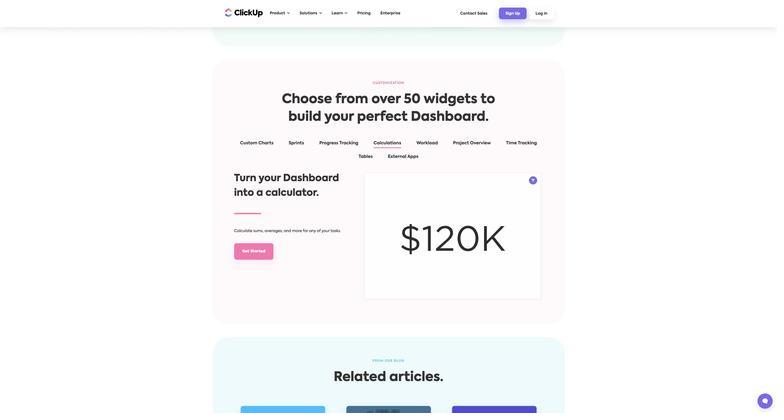 Task type: vqa. For each thing, say whether or not it's contained in the screenshot.
Overview at the right top
yes



Task type: describe. For each thing, give the bounding box(es) containing it.
clickup image
[[223, 7, 263, 17]]

your inside choose from over 50 widgets to build your perfect dashboard.
[[325, 111, 354, 124]]

get
[[242, 250, 250, 254]]

related
[[334, 372, 387, 385]]

calculate
[[234, 229, 253, 233]]

workload
[[417, 141, 438, 146]]

choose
[[282, 93, 332, 106]]

our
[[385, 360, 393, 363]]

solutions
[[300, 11, 318, 15]]

external apps
[[388, 155, 419, 159]]

progress tracking
[[320, 141, 359, 146]]

sign up button
[[500, 8, 527, 19]]

sums,
[[253, 229, 264, 233]]

widgets
[[424, 93, 478, 106]]

contact sales button
[[458, 9, 491, 18]]

from
[[336, 93, 369, 106]]

to
[[481, 93, 496, 106]]

sign
[[506, 12, 514, 16]]

and
[[284, 229, 291, 233]]

external apps button
[[383, 154, 424, 163]]

progress tracking button
[[314, 140, 364, 149]]

dashboard.
[[411, 111, 489, 124]]

sign up
[[506, 12, 521, 16]]

learn
[[332, 11, 343, 15]]

product button
[[267, 8, 293, 19]]

project overview
[[453, 141, 491, 146]]

up
[[515, 12, 521, 16]]

related articles.
[[334, 372, 444, 385]]

build
[[289, 111, 322, 124]]

solutions button
[[297, 8, 325, 19]]

from our blog
[[373, 360, 405, 363]]

tracking for time tracking
[[518, 141, 537, 146]]

turn
[[234, 174, 257, 184]]

customization
[[373, 82, 405, 85]]

time
[[507, 141, 517, 146]]

for
[[303, 229, 308, 233]]

product
[[270, 11, 285, 15]]

get started button
[[234, 244, 274, 260]]

pricing
[[358, 11, 371, 15]]

project
[[453, 141, 469, 146]]

perfect
[[357, 111, 408, 124]]

calculator.
[[266, 189, 319, 198]]

custom
[[240, 141, 258, 146]]

a
[[257, 189, 263, 198]]

apps
[[408, 155, 419, 159]]

enterprise
[[381, 11, 401, 15]]

custom charts
[[240, 141, 274, 146]]

tables button
[[353, 154, 378, 163]]

calculation.png image
[[362, 171, 544, 302]]

learn button
[[329, 8, 351, 19]]



Task type: locate. For each thing, give the bounding box(es) containing it.
choose from over 50 widgets to build your perfect dashboard.
[[282, 93, 496, 124]]

contact sales
[[461, 12, 488, 15]]

tasks.
[[331, 229, 341, 233]]

tracking right the 'progress'
[[340, 141, 359, 146]]

of
[[317, 229, 321, 233]]

dashboard
[[283, 174, 339, 184]]

in
[[544, 12, 548, 16]]

your right "of"
[[322, 229, 330, 233]]

tab list
[[229, 140, 549, 163]]

blog
[[394, 360, 405, 363]]

1 horizontal spatial tracking
[[518, 141, 537, 146]]

1 tracking from the left
[[340, 141, 359, 146]]

your up a
[[259, 174, 281, 184]]

tracking for progress tracking
[[340, 141, 359, 146]]

log in
[[536, 12, 548, 16]]

2 vertical spatial your
[[322, 229, 330, 233]]

calculate sums, averages, and more for any of your tasks.
[[234, 229, 341, 233]]

tracking inside time tracking button
[[518, 141, 537, 146]]

tracking
[[340, 141, 359, 146], [518, 141, 537, 146]]

0 horizontal spatial tracking
[[340, 141, 359, 146]]

sprints button
[[284, 140, 310, 149]]

project overview button
[[448, 140, 497, 149]]

calculations button
[[368, 140, 407, 149]]

any
[[309, 229, 316, 233]]

overview
[[470, 141, 491, 146]]

get started
[[242, 250, 266, 254]]

turn your dashboard into a calculator.
[[234, 174, 339, 198]]

started
[[251, 250, 266, 254]]

pricing link
[[355, 8, 374, 19]]

1 vertical spatial your
[[259, 174, 281, 184]]

tracking right time
[[518, 141, 537, 146]]

contact
[[461, 12, 477, 15]]

custom charts button
[[235, 140, 279, 149]]

tracking inside progress tracking button
[[340, 141, 359, 146]]

your inside turn your dashboard into a calculator.
[[259, 174, 281, 184]]

articles.
[[390, 372, 444, 385]]

external
[[388, 155, 407, 159]]

from
[[373, 360, 384, 363]]

charts
[[259, 141, 274, 146]]

calculations
[[374, 141, 402, 146]]

50
[[404, 93, 421, 106]]

time tracking
[[507, 141, 537, 146]]

log
[[536, 12, 543, 16]]

time tracking button
[[501, 140, 543, 149]]

averages,
[[265, 229, 283, 233]]

workload button
[[411, 140, 444, 149]]

your down the from
[[325, 111, 354, 124]]

log in link
[[530, 8, 554, 19]]

sprints
[[289, 141, 304, 146]]

over
[[372, 93, 401, 106]]

progress
[[320, 141, 339, 146]]

into
[[234, 189, 254, 198]]

enterprise link
[[378, 8, 403, 19]]

more
[[292, 229, 302, 233]]

2 tracking from the left
[[518, 141, 537, 146]]

sales
[[478, 12, 488, 15]]

tables
[[359, 155, 373, 159]]

0 vertical spatial your
[[325, 111, 354, 124]]

tab list containing custom charts
[[229, 140, 549, 163]]

your
[[325, 111, 354, 124], [259, 174, 281, 184], [322, 229, 330, 233]]



